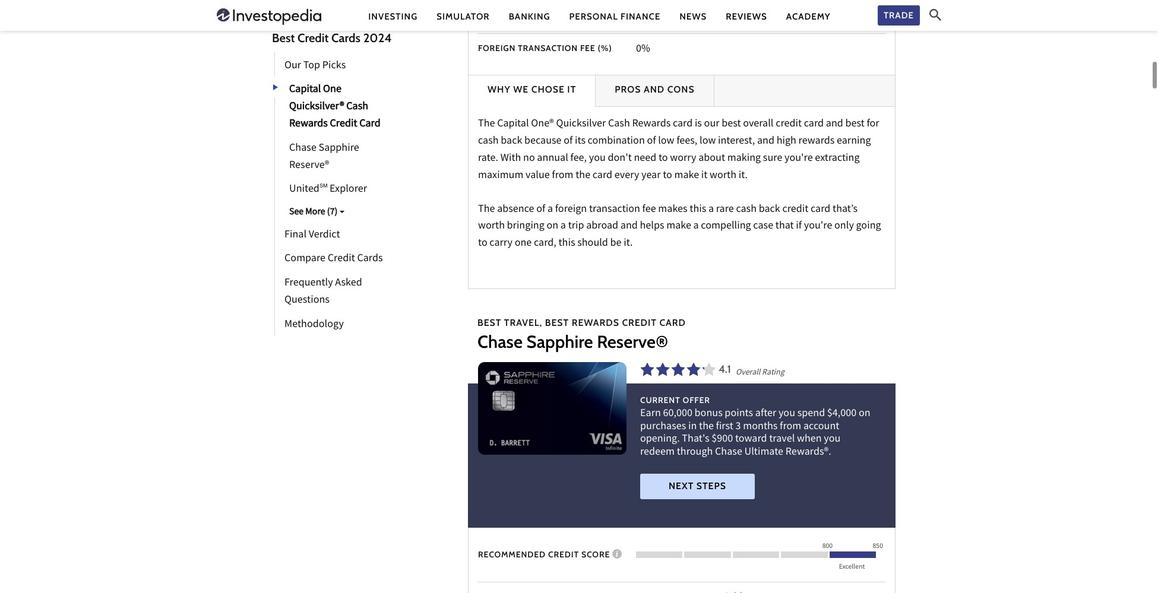 Task type: vqa. For each thing, say whether or not it's contained in the screenshot.
other
no



Task type: locate. For each thing, give the bounding box(es) containing it.
1 vertical spatial cards
[[357, 252, 383, 268]]

0 vertical spatial cash
[[478, 134, 499, 150]]

next steps link
[[641, 474, 755, 499]]

overall
[[744, 117, 774, 133]]

rare
[[717, 202, 734, 218]]

0 horizontal spatial it.
[[624, 236, 633, 252]]

cards
[[332, 30, 361, 45], [357, 252, 383, 268]]

cards for compare credit cards
[[357, 252, 383, 268]]

best travel best rewards credit card chase sapphire reserve®
[[478, 317, 686, 352]]

card up rewards
[[804, 117, 824, 133]]

don't
[[608, 151, 632, 167]]

one
[[323, 82, 342, 98], [323, 206, 341, 222]]

travel inside "bank of america® travel rewards for students"
[[370, 206, 397, 222]]

the inside 'current offer earn 60,000 bonus points after you spend $4,000 on purchases in the first 3 months from account opening. that's $900 toward travel when you redeem through chase ultimate rewards®.'
[[699, 419, 714, 435]]

0 horizontal spatial this
[[559, 236, 576, 252]]

0 horizontal spatial low
[[659, 134, 675, 150]]

on up card,
[[547, 219, 559, 235]]

0 vertical spatial reserve®
[[289, 158, 329, 174]]

cash inside the capital one® quicksilver cash rewards card is our best overall credit card and best for cash back because of its combination of low fees, low interest, and high rewards earning rate. with no annual fee, you don't need to worry about making sure you're extracting maximum value from the card every year to make it worth it.
[[608, 117, 630, 133]]

0 vertical spatial the
[[478, 117, 495, 133]]

one for secured
[[323, 206, 341, 222]]

credit up if
[[783, 202, 809, 218]]

best up 'interest,'
[[722, 117, 741, 133]]

1 vertical spatial you're
[[805, 219, 833, 235]]

and up sure at the right top
[[758, 134, 775, 150]]

compare credit cards link
[[275, 246, 383, 270]]

the up rate. at the top left of page
[[478, 117, 495, 133]]

it
[[568, 84, 577, 95]]

the left absence
[[478, 202, 495, 218]]

best
[[722, 117, 741, 133], [846, 117, 865, 133]]

card inside citi® diamond preferred® credit card
[[318, 224, 340, 240]]

0 horizontal spatial worth
[[478, 219, 505, 235]]

students
[[346, 224, 387, 240]]

credit inside citi® diamond preferred® credit card
[[289, 224, 316, 240]]

on
[[547, 219, 559, 235], [859, 407, 871, 423]]

1 horizontal spatial best
[[478, 317, 502, 329]]

1 vertical spatial on
[[859, 407, 871, 423]]

1 vertical spatial fee
[[643, 202, 656, 218]]

transaction up abroad
[[589, 202, 641, 218]]

1 horizontal spatial for
[[867, 117, 880, 133]]

capital one platinum secured link
[[275, 201, 411, 242]]

back up with
[[501, 134, 523, 150]]

chase inside 'current offer earn 60,000 bonus points after you spend $4,000 on purchases in the first 3 months from account opening. that's $900 toward travel when you redeem through chase ultimate rewards®.'
[[715, 445, 743, 461]]

1 horizontal spatial you
[[779, 407, 796, 423]]

on right $4,000
[[859, 407, 871, 423]]

our top picks link
[[275, 52, 346, 77]]

preferred® for diamond
[[354, 206, 401, 222]]

more
[[306, 206, 325, 220]]

cash inside "capital one® savorone® cash rewards credit card"
[[289, 224, 311, 240]]

finance image
[[613, 550, 622, 559]]

0 horizontal spatial best
[[722, 117, 741, 133]]

chase inside chase sapphire reserve®
[[289, 141, 317, 157]]

0 horizontal spatial for
[[330, 224, 344, 240]]

sapphire inside best travel best rewards credit card chase sapphire reserve®
[[527, 332, 593, 352]]

on inside 'current offer earn 60,000 bonus points after you spend $4,000 on purchases in the first 3 months from account opening. that's $900 toward travel when you redeem through chase ultimate rewards®.'
[[859, 407, 871, 423]]

0 horizontal spatial travel
[[370, 206, 397, 222]]

and up rewards
[[826, 117, 844, 133]]

chase sapphire reserve®
[[289, 141, 359, 174]]

the
[[576, 168, 591, 184], [699, 419, 714, 435]]

investing
[[369, 11, 418, 22]]

card
[[360, 117, 381, 133], [384, 206, 405, 222], [386, 206, 407, 222], [318, 224, 340, 240], [318, 224, 340, 240], [383, 224, 404, 240], [660, 317, 686, 329]]

cash right rare
[[737, 202, 757, 218]]

ultimate
[[745, 445, 784, 461]]

the capital one® quicksilver cash rewards card is our best overall credit card and best for cash back because of its combination of low fees, low interest, and high rewards earning rate. with no annual fee, you don't need to worry about making sure you're extracting maximum value from the card every year to make it worth it.
[[478, 117, 880, 184]]

cards down the 'students'
[[357, 252, 383, 268]]

2 vertical spatial you
[[824, 432, 841, 448]]

savorone®
[[348, 206, 396, 222]]

0 horizontal spatial one®
[[323, 206, 346, 222]]

frequently
[[285, 276, 333, 292]]

investopedia homepage image
[[217, 7, 321, 26]]

1 vertical spatial reserve®
[[597, 332, 668, 352]]

0 vertical spatial it.
[[739, 168, 748, 184]]

that
[[776, 219, 794, 235]]

our
[[705, 117, 720, 133]]

transaction down banking link
[[518, 43, 578, 53]]

capital for capital one® savorone® cash rewards credit card
[[289, 206, 321, 222]]

1 horizontal spatial best
[[846, 117, 865, 133]]

worth inside the absence of a foreign transaction fee makes this a rare cash back credit card that's worth bringing on a trip abroad and helps make a compelling case that if you're only going to carry one card, this should be it.
[[478, 219, 505, 235]]

preferred® inside blue cash preferred® card from american express
[[335, 206, 382, 222]]

explorer
[[330, 182, 367, 198]]

0 vertical spatial for
[[867, 117, 880, 133]]

1 horizontal spatial transaction
[[589, 202, 641, 218]]

account
[[804, 419, 840, 435]]

should
[[578, 236, 608, 252]]

0 horizontal spatial transaction
[[518, 43, 578, 53]]

a left 'trip'
[[561, 219, 566, 235]]

1 vertical spatial chase
[[478, 332, 523, 352]]

0 horizontal spatial reserve®
[[289, 158, 329, 174]]

search image
[[930, 9, 942, 21]]

reserve® inside best travel best rewards credit card chase sapphire reserve®
[[597, 332, 668, 352]]

rewards for capital one® savorone® cash rewards credit card
[[313, 224, 351, 240]]

you're
[[785, 151, 813, 167], [805, 219, 833, 235]]

back
[[501, 134, 523, 150], [759, 202, 781, 218]]

0 vertical spatial you
[[589, 151, 606, 167]]

you right after at the bottom right of page
[[779, 407, 796, 423]]

capital inside "capital one® savorone® cash rewards credit card"
[[289, 206, 321, 222]]

ink business preferred℠ credit card
[[289, 206, 397, 240]]

1 vertical spatial one®
[[323, 206, 346, 222]]

preferred® for cash
[[335, 206, 382, 222]]

0 vertical spatial worth
[[710, 168, 737, 184]]

0 vertical spatial you're
[[785, 151, 813, 167]]

0 vertical spatial one®
[[531, 117, 554, 133]]

on inside the absence of a foreign transaction fee makes this a rare cash back credit card that's worth bringing on a trip abroad and helps make a compelling case that if you're only going to carry one card, this should be it.
[[547, 219, 559, 235]]

and
[[644, 84, 665, 95], [826, 117, 844, 133], [758, 134, 775, 150], [621, 219, 638, 235]]

make inside the capital one® quicksilver cash rewards card is our best overall credit card and best for cash back because of its combination of low fees, low interest, and high rewards earning rate. with no annual fee, you don't need to worry about making sure you're extracting maximum value from the card every year to make it worth it.
[[675, 168, 700, 184]]

fee up helps
[[643, 202, 656, 218]]

need
[[634, 151, 657, 167]]

1 horizontal spatial the
[[699, 419, 714, 435]]

one inside capital one quicksilver® cash rewards credit card
[[323, 82, 342, 98]]

capital for capital one quicksilver® cash rewards credit card
[[289, 82, 321, 98]]

cards up picks
[[332, 30, 361, 45]]

0 horizontal spatial from
[[289, 224, 312, 240]]

0 horizontal spatial best
[[272, 30, 295, 45]]

cards for best credit cards 2024
[[332, 30, 361, 45]]

1 horizontal spatial low
[[700, 134, 716, 150]]

fee left (%)
[[581, 43, 596, 53]]

transaction inside the absence of a foreign transaction fee makes this a rare cash back credit card that's worth bringing on a trip abroad and helps make a compelling case that if you're only going to carry one card, this should be it.
[[589, 202, 641, 218]]

0 vertical spatial back
[[501, 134, 523, 150]]

2 preferred® from the left
[[354, 206, 401, 222]]

1 horizontal spatial chase
[[478, 332, 523, 352]]

overall
[[736, 366, 761, 380]]

1 horizontal spatial cash
[[737, 202, 757, 218]]

0 vertical spatial chase
[[289, 141, 317, 157]]

personal finance link
[[570, 10, 661, 23]]

foreign
[[555, 202, 587, 218]]

best up the earning
[[846, 117, 865, 133]]

low down our
[[700, 134, 716, 150]]

this down 'trip'
[[559, 236, 576, 252]]

1 vertical spatial credit
[[783, 202, 809, 218]]

it. down making at the right top
[[739, 168, 748, 184]]

interest,
[[718, 134, 755, 150]]

months
[[744, 419, 778, 435]]

worth up carry
[[478, 219, 505, 235]]

0 vertical spatial this
[[690, 202, 707, 218]]

trade link
[[878, 5, 921, 26]]

1 horizontal spatial worth
[[710, 168, 737, 184]]

0 horizontal spatial fee
[[581, 43, 596, 53]]

redeem
[[641, 445, 675, 461]]

1 horizontal spatial reserve®
[[597, 332, 668, 352]]

see more (7)
[[289, 206, 338, 220]]

of inside "bank of america® travel rewards for students"
[[314, 206, 324, 222]]

chase inside best travel best rewards credit card chase sapphire reserve®
[[478, 332, 523, 352]]

and inside the absence of a foreign transaction fee makes this a rare cash back credit card that's worth bringing on a trip abroad and helps make a compelling case that if you're only going to carry one card, this should be it.
[[621, 219, 638, 235]]

1 vertical spatial worth
[[478, 219, 505, 235]]

capital inside capital one platinum secured
[[289, 206, 321, 222]]

cash inside capital one quicksilver® cash rewards credit card
[[347, 100, 369, 116]]

2 the from the top
[[478, 202, 495, 218]]

1 best from the left
[[722, 117, 741, 133]]

1 vertical spatial back
[[759, 202, 781, 218]]

capital one quicksilver® cash rewards credit card
[[289, 82, 381, 133]]

rewards inside capital one quicksilver® cash rewards credit card
[[289, 117, 328, 133]]

1 vertical spatial the
[[478, 202, 495, 218]]

you're inside the capital one® quicksilver cash rewards card is our best overall credit card and best for cash back because of its combination of low fees, low interest, and high rewards earning rate. with no annual fee, you don't need to worry about making sure you're extracting maximum value from the card every year to make it worth it.
[[785, 151, 813, 167]]

1 preferred® from the left
[[335, 206, 382, 222]]

worth inside the capital one® quicksilver cash rewards card is our best overall credit card and best for cash back because of its combination of low fees, low interest, and high rewards earning rate. with no annual fee, you don't need to worry about making sure you're extracting maximum value from the card every year to make it worth it.
[[710, 168, 737, 184]]

card inside the absence of a foreign transaction fee makes this a rare cash back credit card that's worth bringing on a trip abroad and helps make a compelling case that if you're only going to carry one card, this should be it.
[[811, 202, 831, 218]]

1 horizontal spatial on
[[859, 407, 871, 423]]

for
[[867, 117, 880, 133], [330, 224, 344, 240]]

1 horizontal spatial it.
[[739, 168, 748, 184]]

card
[[673, 117, 693, 133], [804, 117, 824, 133], [593, 168, 613, 184], [811, 202, 831, 218]]

2 vertical spatial chase
[[715, 445, 743, 461]]

0 horizontal spatial you
[[589, 151, 606, 167]]

0 vertical spatial travel
[[370, 206, 397, 222]]

0 horizontal spatial the
[[576, 168, 591, 184]]

rewards for bank of america® travel rewards for students
[[289, 224, 327, 240]]

1 vertical spatial you
[[779, 407, 796, 423]]

the inside the capital one® quicksilver cash rewards card is our best overall credit card and best for cash back because of its combination of low fees, low interest, and high rewards earning rate. with no annual fee, you don't need to worry about making sure you're extracting maximum value from the card every year to make it worth it.
[[478, 117, 495, 133]]

1 vertical spatial sapphire
[[527, 332, 593, 352]]

one for cash
[[323, 82, 342, 98]]

1 vertical spatial this
[[559, 236, 576, 252]]

to inside the absence of a foreign transaction fee makes this a rare cash back credit card that's worth bringing on a trip abroad and helps make a compelling case that if you're only going to carry one card, this should be it.
[[478, 236, 488, 252]]

preferred® inside citi® diamond preferred® credit card
[[354, 206, 401, 222]]

every
[[615, 168, 640, 184]]

2 vertical spatial from
[[780, 419, 802, 435]]

make down makes
[[667, 219, 692, 235]]

0 vertical spatial cards
[[332, 30, 361, 45]]

the inside the capital one® quicksilver cash rewards card is our best overall credit card and best for cash back because of its combination of low fees, low interest, and high rewards earning rate. with no annual fee, you don't need to worry about making sure you're extracting maximum value from the card every year to make it worth it.
[[576, 168, 591, 184]]

1 horizontal spatial from
[[552, 168, 574, 184]]

to right need
[[659, 151, 668, 167]]

1 vertical spatial it.
[[624, 236, 633, 252]]

to right year
[[663, 168, 673, 184]]

1 horizontal spatial back
[[759, 202, 781, 218]]

2 horizontal spatial chase
[[715, 445, 743, 461]]

a left rare
[[709, 202, 714, 218]]

the down the fee,
[[576, 168, 591, 184]]

the right "in"
[[699, 419, 714, 435]]

back inside the capital one® quicksilver cash rewards card is our best overall credit card and best for cash back because of its combination of low fees, low interest, and high rewards earning rate. with no annual fee, you don't need to worry about making sure you're extracting maximum value from the card every year to make it worth it.
[[501, 134, 523, 150]]

current offer earn 60,000 bonus points after you spend $4,000 on purchases in the first 3 months from account opening. that's $900 toward travel when you redeem through chase ultimate rewards®.
[[641, 395, 871, 461]]

diamond
[[311, 206, 352, 222]]

from right after at the bottom right of page
[[780, 419, 802, 435]]

rewards inside "capital one® savorone® cash rewards credit card"
[[313, 224, 351, 240]]

0 vertical spatial on
[[547, 219, 559, 235]]

capital
[[289, 82, 321, 98], [497, 117, 529, 133], [289, 206, 321, 222], [289, 206, 321, 222]]

trip
[[568, 219, 584, 235]]

capital inside capital one quicksilver® cash rewards credit card
[[289, 82, 321, 98]]

trade
[[884, 10, 915, 21]]

compare credit cards
[[285, 252, 383, 268]]

and up be
[[621, 219, 638, 235]]

it. right be
[[624, 236, 633, 252]]

this right makes
[[690, 202, 707, 218]]

1 low from the left
[[659, 134, 675, 150]]

you're right if
[[805, 219, 833, 235]]

reviews
[[726, 11, 768, 22]]

0 horizontal spatial cash
[[478, 134, 499, 150]]

no
[[524, 151, 535, 167]]

1 horizontal spatial fee
[[643, 202, 656, 218]]

1 horizontal spatial sapphire
[[527, 332, 593, 352]]

that's
[[833, 202, 858, 218]]

card inside ink business preferred℠ credit card
[[318, 224, 340, 240]]

rewards inside "bank of america® travel rewards for students"
[[289, 224, 327, 240]]

capital one platinum secured
[[289, 206, 384, 240]]

you're down high
[[785, 151, 813, 167]]

you right when
[[824, 432, 841, 448]]

card left "is"
[[673, 117, 693, 133]]

2 horizontal spatial from
[[780, 419, 802, 435]]

0 horizontal spatial chase
[[289, 141, 317, 157]]

preferred℠
[[347, 206, 397, 222]]

0 vertical spatial sapphire
[[319, 141, 359, 157]]

0 horizontal spatial back
[[501, 134, 523, 150]]

from down bank
[[289, 224, 312, 240]]

bringing
[[507, 219, 545, 235]]

pros
[[615, 84, 641, 95]]

make
[[675, 168, 700, 184], [667, 219, 692, 235]]

one inside capital one platinum secured
[[323, 206, 341, 222]]

chase
[[289, 141, 317, 157], [478, 332, 523, 352], [715, 445, 743, 461]]

1 horizontal spatial travel
[[504, 317, 540, 329]]

through
[[677, 445, 713, 461]]

1 vertical spatial the
[[699, 419, 714, 435]]

back up case
[[759, 202, 781, 218]]

1 vertical spatial to
[[663, 168, 673, 184]]

1 horizontal spatial this
[[690, 202, 707, 218]]

secured
[[289, 224, 326, 240]]

credit inside the capital one® quicksilver cash rewards card is our best overall credit card and best for cash back because of its combination of low fees, low interest, and high rewards earning rate. with no annual fee, you don't need to worry about making sure you're extracting maximum value from the card every year to make it worth it.
[[776, 117, 802, 133]]

1 vertical spatial transaction
[[589, 202, 641, 218]]

final verdict
[[285, 228, 340, 244]]

the inside the absence of a foreign transaction fee makes this a rare cash back credit card that's worth bringing on a trip abroad and helps make a compelling case that if you're only going to carry one card, this should be it.
[[478, 202, 495, 218]]

credit up high
[[776, 117, 802, 133]]

you right the fee,
[[589, 151, 606, 167]]

1 vertical spatial travel
[[504, 317, 540, 329]]

recommended
[[478, 550, 546, 560]]

0 vertical spatial credit
[[776, 117, 802, 133]]

make down worry on the top
[[675, 168, 700, 184]]

0 vertical spatial make
[[675, 168, 700, 184]]

card inside world of hyatt credit card link
[[386, 206, 407, 222]]

worth right it
[[710, 168, 737, 184]]

2 vertical spatial to
[[478, 236, 488, 252]]

3
[[736, 419, 741, 435]]

of
[[564, 134, 573, 150], [647, 134, 656, 150], [537, 202, 546, 218], [314, 206, 324, 222], [318, 206, 328, 222]]

travel
[[770, 432, 795, 448]]

1 vertical spatial make
[[667, 219, 692, 235]]

card left that's
[[811, 202, 831, 218]]

1 the from the top
[[478, 117, 495, 133]]

1 vertical spatial from
[[289, 224, 312, 240]]

if
[[797, 219, 802, 235]]

personal finance
[[570, 11, 661, 22]]

that's
[[682, 432, 710, 448]]

credit
[[298, 30, 329, 45], [330, 117, 357, 133], [356, 206, 384, 222], [289, 224, 316, 240], [289, 224, 316, 240], [354, 224, 381, 240], [328, 252, 355, 268], [622, 317, 657, 329], [549, 550, 579, 560]]

1 vertical spatial one
[[323, 206, 341, 222]]

sapphire
[[319, 141, 359, 157], [527, 332, 593, 352]]

2024
[[363, 30, 392, 45]]

foreign transaction fee (%)
[[478, 43, 612, 53]]

fees,
[[677, 134, 698, 150]]

cash inside the absence of a foreign transaction fee makes this a rare cash back credit card that's worth bringing on a trip abroad and helps make a compelling case that if you're only going to carry one card, this should be it.
[[737, 202, 757, 218]]

travel
[[370, 206, 397, 222], [504, 317, 540, 329]]

0 vertical spatial the
[[576, 168, 591, 184]]

card inside capital one quicksilver® cash rewards credit card
[[360, 117, 381, 133]]

0 vertical spatial from
[[552, 168, 574, 184]]

low left fees,
[[659, 134, 675, 150]]

0 vertical spatial one
[[323, 82, 342, 98]]

extracting
[[816, 151, 860, 167]]

0 vertical spatial transaction
[[518, 43, 578, 53]]

1 vertical spatial for
[[330, 224, 344, 240]]

from down annual
[[552, 168, 574, 184]]

card inside best travel best rewards credit card chase sapphire reserve®
[[660, 317, 686, 329]]

to left carry
[[478, 236, 488, 252]]

0 horizontal spatial on
[[547, 219, 559, 235]]

american
[[314, 224, 357, 240]]

2 low from the left
[[700, 134, 716, 150]]

1 vertical spatial cash
[[737, 202, 757, 218]]

(7)
[[327, 206, 338, 220]]

0 horizontal spatial sapphire
[[319, 141, 359, 157]]

cash up rate. at the top left of page
[[478, 134, 499, 150]]

1 horizontal spatial one®
[[531, 117, 554, 133]]

one®
[[531, 117, 554, 133], [323, 206, 346, 222]]

bank
[[289, 206, 312, 222]]

best for best credit cards 2024
[[272, 30, 295, 45]]



Task type: describe. For each thing, give the bounding box(es) containing it.
why
[[488, 84, 511, 95]]

blue
[[289, 206, 309, 222]]

credit inside "capital one® savorone® cash rewards credit card"
[[354, 224, 381, 240]]

card inside "capital one® savorone® cash rewards credit card"
[[383, 224, 404, 240]]

score
[[582, 550, 610, 560]]

reserve® inside chase sapphire reserve®
[[289, 158, 329, 174]]

credit inside ink business preferred℠ credit card
[[289, 224, 316, 240]]

overall rating
[[736, 366, 785, 380]]

850
[[873, 542, 884, 552]]

first
[[716, 419, 734, 435]]

earn
[[641, 407, 661, 423]]

cash inside blue cash preferred® card from american express
[[311, 206, 333, 222]]

0 vertical spatial fee
[[581, 43, 596, 53]]

quicksilver®
[[289, 100, 344, 116]]

next
[[669, 481, 694, 492]]

the for the capital one® quicksilver cash rewards card is our best overall credit card and best for cash back because of its combination of low fees, low interest, and high rewards earning rate. with no annual fee, you don't need to worry about making sure you're extracting maximum value from the card every year to make it worth it.
[[478, 117, 495, 133]]

absence
[[497, 202, 535, 218]]

best for best travel best rewards credit card chase sapphire reserve®
[[478, 317, 502, 329]]

personal
[[570, 11, 618, 22]]

academy
[[787, 11, 831, 22]]

simulator link
[[437, 10, 490, 23]]

platinum
[[343, 206, 384, 222]]

pros and cons
[[615, 84, 695, 95]]

in
[[689, 419, 697, 435]]

about
[[699, 151, 726, 167]]

card down don't
[[593, 168, 613, 184]]

hyatt
[[330, 206, 354, 222]]

chase sapphire reserve® image
[[478, 362, 627, 455]]

a left compelling
[[694, 219, 699, 235]]

annual
[[537, 151, 569, 167]]

capital one® savorone® cash rewards credit card
[[289, 206, 404, 240]]

fee inside the absence of a foreign transaction fee makes this a rare cash back credit card that's worth bringing on a trip abroad and helps make a compelling case that if you're only going to carry one card, this should be it.
[[643, 202, 656, 218]]

next steps
[[669, 481, 727, 492]]

world of hyatt credit card link
[[275, 201, 407, 225]]

60,000
[[663, 407, 693, 423]]

rate.
[[478, 151, 499, 167]]

card inside blue cash preferred® card from american express
[[384, 206, 405, 222]]

world
[[289, 206, 316, 222]]

you're inside the absence of a foreign transaction fee makes this a rare cash back credit card that's worth bringing on a trip abroad and helps make a compelling case that if you're only going to carry one card, this should be it.
[[805, 219, 833, 235]]

its
[[575, 134, 586, 150]]

investing link
[[369, 10, 418, 23]]

going
[[857, 219, 882, 235]]

$4,000
[[828, 407, 857, 423]]

ink business preferred℠ credit card link
[[275, 201, 411, 242]]

verdict
[[309, 228, 340, 244]]

credit inside the absence of a foreign transaction fee makes this a rare cash back credit card that's worth bringing on a trip abroad and helps make a compelling case that if you're only going to carry one card, this should be it.
[[783, 202, 809, 218]]

be
[[611, 236, 622, 252]]

of inside the absence of a foreign transaction fee makes this a rare cash back credit card that's worth bringing on a trip abroad and helps make a compelling case that if you're only going to carry one card, this should be it.
[[537, 202, 546, 218]]

fee,
[[571, 151, 587, 167]]

making
[[728, 151, 761, 167]]

our top picks
[[285, 58, 346, 74]]

steps
[[697, 481, 727, 492]]

one® inside "capital one® savorone® cash rewards credit card"
[[323, 206, 346, 222]]

we
[[514, 84, 529, 95]]

of inside world of hyatt credit card link
[[318, 206, 328, 222]]

news link
[[680, 10, 707, 23]]

helps
[[640, 219, 665, 235]]

only
[[835, 219, 854, 235]]

case
[[754, 219, 774, 235]]

frequently asked questions
[[285, 276, 362, 309]]

for inside the capital one® quicksilver cash rewards card is our best overall credit card and best for cash back because of its combination of low fees, low interest, and high rewards earning rate. with no annual fee, you don't need to worry about making sure you're extracting maximum value from the card every year to make it worth it.
[[867, 117, 880, 133]]

sure
[[764, 151, 783, 167]]

travel inside best travel best rewards credit card chase sapphire reserve®
[[504, 317, 540, 329]]

2 best from the left
[[846, 117, 865, 133]]

rewards inside the capital one® quicksilver cash rewards card is our best overall credit card and best for cash back because of its combination of low fees, low interest, and high rewards earning rate. with no annual fee, you don't need to worry about making sure you're extracting maximum value from the card every year to make it worth it.
[[633, 117, 671, 133]]

(%)
[[598, 43, 612, 53]]

citi® diamond preferred® credit card
[[289, 206, 401, 240]]

2 horizontal spatial you
[[824, 432, 841, 448]]

cons
[[668, 84, 695, 95]]

chase sapphire reserve® link
[[275, 135, 397, 177]]

cash inside the capital one® quicksilver cash rewards card is our best overall credit card and best for cash back because of its combination of low fees, low interest, and high rewards earning rate. with no annual fee, you don't need to worry about making sure you're extracting maximum value from the card every year to make it worth it.
[[478, 134, 499, 150]]

finance
[[621, 11, 661, 22]]

value
[[526, 168, 550, 184]]

back inside the absence of a foreign transaction fee makes this a rare cash back credit card that's worth bringing on a trip abroad and helps make a compelling case that if you're only going to carry one card, this should be it.
[[759, 202, 781, 218]]

make inside the absence of a foreign transaction fee makes this a rare cash back credit card that's worth bringing on a trip abroad and helps make a compelling case that if you're only going to carry one card, this should be it.
[[667, 219, 692, 235]]

one
[[515, 236, 532, 252]]

capital one® savorone® cash rewards credit card link
[[275, 201, 411, 242]]

a left foreign at top
[[548, 202, 553, 218]]

chose
[[532, 84, 565, 95]]

banking link
[[509, 10, 551, 23]]

from inside blue cash preferred® card from american express
[[289, 224, 312, 240]]

citi® diamond preferred® credit card link
[[275, 201, 411, 242]]

4.1
[[719, 363, 731, 376]]

final
[[285, 228, 307, 244]]

and right pros
[[644, 84, 665, 95]]

offer
[[683, 395, 711, 406]]

it. inside the absence of a foreign transaction fee makes this a rare cash back credit card that's worth bringing on a trip abroad and helps make a compelling case that if you're only going to carry one card, this should be it.
[[624, 236, 633, 252]]

quicksilver
[[556, 117, 606, 133]]

card,
[[534, 236, 557, 252]]

rewards for capital one quicksilver® cash rewards credit card
[[289, 117, 328, 133]]

capital for capital one platinum secured
[[289, 206, 321, 222]]

rewards inside best travel best rewards credit card chase sapphire reserve®
[[572, 317, 620, 329]]

from inside the capital one® quicksilver cash rewards card is our best overall credit card and best for cash back because of its combination of low fees, low interest, and high rewards earning rate. with no annual fee, you don't need to worry about making sure you're extracting maximum value from the card every year to make it worth it.
[[552, 168, 574, 184]]

sapphire inside chase sapphire reserve®
[[319, 141, 359, 157]]

rating
[[763, 366, 785, 380]]

when
[[797, 432, 822, 448]]

0 vertical spatial to
[[659, 151, 668, 167]]

for inside "bank of america® travel rewards for students"
[[330, 224, 344, 240]]

compelling
[[701, 219, 752, 235]]

why we chose it
[[488, 84, 577, 95]]

credit inside capital one quicksilver® cash rewards credit card
[[330, 117, 357, 133]]

compare
[[285, 252, 326, 268]]

bank of america® travel rewards for students
[[289, 206, 397, 240]]

the for the absence of a foreign transaction fee makes this a rare cash back credit card that's worth bringing on a trip abroad and helps make a compelling case that if you're only going to carry one card, this should be it.
[[478, 202, 495, 218]]

800
[[823, 542, 833, 552]]

it. inside the capital one® quicksilver cash rewards card is our best overall credit card and best for cash back because of its combination of low fees, low interest, and high rewards earning rate. with no annual fee, you don't need to worry about making sure you're extracting maximum value from the card every year to make it worth it.
[[739, 168, 748, 184]]

the absence of a foreign transaction fee makes this a rare cash back credit card that's worth bringing on a trip abroad and helps make a compelling case that if you're only going to carry one card, this should be it.
[[478, 202, 882, 252]]

america®
[[326, 206, 368, 222]]

because
[[525, 134, 562, 150]]

high
[[777, 134, 797, 150]]

2 horizontal spatial best
[[545, 317, 569, 329]]

capital inside the capital one® quicksilver cash rewards card is our best overall credit card and best for cash back because of its combination of low fees, low interest, and high rewards earning rate. with no annual fee, you don't need to worry about making sure you're extracting maximum value from the card every year to make it worth it.
[[497, 117, 529, 133]]

credit inside best travel best rewards credit card chase sapphire reserve®
[[622, 317, 657, 329]]

makes
[[659, 202, 688, 218]]

one® inside the capital one® quicksilver cash rewards card is our best overall credit card and best for cash back because of its combination of low fees, low interest, and high rewards earning rate. with no annual fee, you don't need to worry about making sure you're extracting maximum value from the card every year to make it worth it.
[[531, 117, 554, 133]]

from inside 'current offer earn 60,000 bonus points after you spend $4,000 on purchases in the first 3 months from account opening. that's $900 toward travel when you redeem through chase ultimate rewards®.'
[[780, 419, 802, 435]]

you inside the capital one® quicksilver cash rewards card is our best overall credit card and best for cash back because of its combination of low fees, low interest, and high rewards earning rate. with no annual fee, you don't need to worry about making sure you're extracting maximum value from the card every year to make it worth it.
[[589, 151, 606, 167]]

rewards®.
[[786, 445, 832, 461]]

after
[[756, 407, 777, 423]]

combination
[[588, 134, 645, 150]]

asked
[[335, 276, 362, 292]]

purchases
[[641, 419, 687, 435]]



